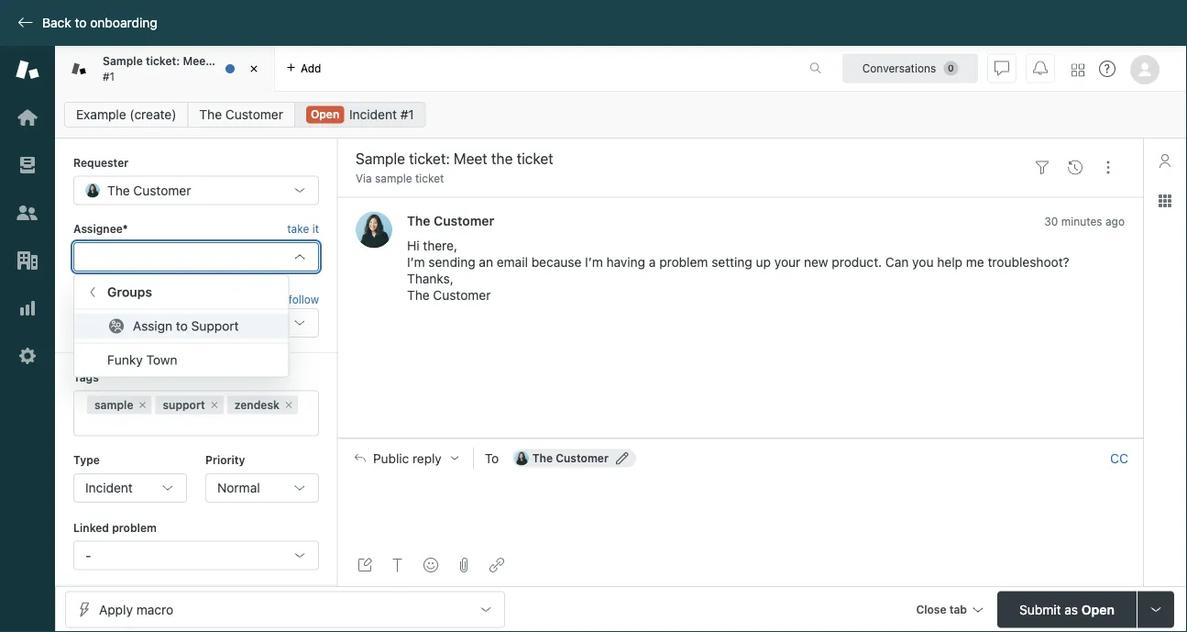 Task type: describe. For each thing, give the bounding box(es) containing it.
2 i'm from the left
[[585, 254, 603, 270]]

up
[[756, 254, 772, 270]]

via sample ticket
[[356, 172, 444, 185]]

hi
[[407, 238, 420, 253]]

add
[[301, 62, 322, 75]]

conversations
[[863, 62, 937, 75]]

cc
[[1111, 451, 1129, 466]]

views image
[[16, 153, 39, 177]]

30 minutes ago
[[1045, 215, 1126, 227]]

ago
[[1106, 215, 1126, 227]]

funky
[[107, 352, 143, 367]]

customer@example.com image
[[514, 451, 529, 466]]

as
[[1065, 602, 1079, 617]]

button displays agent's chat status as invisible. image
[[995, 61, 1010, 76]]

having
[[607, 254, 646, 270]]

email
[[497, 254, 528, 270]]

back to onboarding link
[[0, 15, 167, 31]]

town
[[146, 352, 178, 367]]

troubleshoot?
[[988, 254, 1070, 270]]

edit user image
[[616, 452, 629, 465]]

main element
[[0, 46, 55, 632]]

minutes
[[1062, 215, 1103, 227]]

sample
[[103, 55, 143, 68]]

-
[[85, 548, 91, 563]]

get started image
[[16, 105, 39, 129]]

the customer inside secondary "element"
[[199, 107, 283, 122]]

incident for incident
[[85, 480, 133, 495]]

hide composer image
[[733, 431, 748, 446]]

1 horizontal spatial open
[[1082, 602, 1115, 617]]

incident button
[[73, 473, 187, 503]]

Assignee* field
[[85, 248, 285, 265]]

ticket:
[[146, 55, 180, 68]]

admin image
[[16, 344, 39, 368]]

close image
[[245, 60, 263, 78]]

requester
[[73, 156, 129, 169]]

customer up there,
[[434, 213, 495, 228]]

example (create) button
[[64, 102, 188, 128]]

events image
[[1069, 160, 1083, 175]]

support
[[191, 318, 239, 333]]

30 minutes ago text field
[[1045, 215, 1126, 227]]

Subject field
[[352, 148, 1023, 170]]

linked problem element
[[73, 541, 319, 570]]

remove image for zendesk
[[283, 400, 294, 411]]

add link (cmd k) image
[[490, 558, 505, 572]]

sending
[[429, 254, 476, 270]]

reply
[[413, 451, 442, 466]]

public reply button
[[338, 439, 473, 478]]

sample ticket: meet the ticket #1
[[103, 55, 264, 83]]

submit
[[1020, 602, 1062, 617]]

can
[[886, 254, 909, 270]]

draft mode image
[[358, 558, 372, 572]]

to for support
[[176, 318, 188, 333]]

format text image
[[391, 558, 405, 572]]

take it button
[[287, 220, 319, 238]]

insert emojis image
[[424, 558, 438, 572]]

public reply
[[373, 451, 442, 466]]

groups
[[107, 284, 152, 299]]

assignee*
[[73, 222, 128, 235]]

new
[[805, 254, 829, 270]]

cc button
[[1111, 450, 1129, 467]]

customers image
[[16, 201, 39, 225]]

zendesk products image
[[1072, 64, 1085, 77]]

product.
[[832, 254, 883, 270]]

1 horizontal spatial sample
[[375, 172, 412, 185]]

assign to support option
[[74, 313, 289, 339]]

public
[[373, 451, 409, 466]]

priority
[[205, 454, 245, 467]]

via
[[356, 172, 372, 185]]

the inside secondary "element"
[[199, 107, 222, 122]]

add attachment image
[[457, 558, 472, 572]]

close tab button
[[909, 591, 991, 631]]

hi there, i'm sending an email because i'm having a problem setting up your new product. can you help me troubleshoot? thanks, the customer
[[407, 238, 1070, 303]]

incident for incident #1
[[350, 107, 397, 122]]

take it
[[287, 222, 319, 235]]

the customer up there,
[[407, 213, 495, 228]]

the inside requester element
[[107, 182, 130, 198]]

#1 inside sample ticket: meet the ticket #1
[[103, 70, 115, 83]]

assign
[[133, 318, 173, 333]]



Task type: vqa. For each thing, say whether or not it's contained in the screenshot.
Remove icon at the bottom left of page
yes



Task type: locate. For each thing, give the bounding box(es) containing it.
i'm
[[407, 254, 425, 270], [585, 254, 603, 270]]

customer inside requester element
[[133, 182, 191, 198]]

remove image for support
[[209, 400, 220, 411]]

remove image
[[209, 400, 220, 411], [283, 400, 294, 411]]

follow
[[289, 293, 319, 305]]

the right customer@example.com image on the left bottom of the page
[[533, 452, 553, 465]]

i'm down hi
[[407, 254, 425, 270]]

ticket
[[234, 55, 264, 68], [416, 172, 444, 185]]

reporting image
[[16, 296, 39, 320]]

0 horizontal spatial to
[[75, 15, 87, 30]]

ticket inside sample ticket: meet the ticket #1
[[234, 55, 264, 68]]

type
[[73, 454, 100, 467]]

0 vertical spatial to
[[75, 15, 87, 30]]

you
[[913, 254, 934, 270]]

requester element
[[73, 176, 319, 205]]

ticket actions image
[[1102, 160, 1116, 175]]

conversations button
[[843, 54, 979, 83]]

#1 inside secondary "element"
[[401, 107, 414, 122]]

add button
[[275, 46, 333, 91]]

it
[[313, 222, 319, 235]]

example (create)
[[76, 107, 177, 122]]

incident
[[350, 107, 397, 122], [85, 480, 133, 495]]

thanks,
[[407, 271, 454, 286]]

the down requester at the left of page
[[107, 182, 130, 198]]

problem right a
[[660, 254, 709, 270]]

assignee* element
[[73, 242, 319, 271]]

to inside "option"
[[176, 318, 188, 333]]

take
[[287, 222, 309, 235]]

setting
[[712, 254, 753, 270]]

zendesk support image
[[16, 58, 39, 82]]

because
[[532, 254, 582, 270]]

funky town
[[107, 352, 178, 367]]

0 vertical spatial sample
[[375, 172, 412, 185]]

ticket right "the"
[[234, 55, 264, 68]]

the customer link
[[188, 102, 295, 128], [407, 213, 495, 228]]

i'm left having
[[585, 254, 603, 270]]

sample right via at the top of page
[[375, 172, 412, 185]]

a
[[649, 254, 656, 270]]

incident up via at the top of page
[[350, 107, 397, 122]]

customer up assignee* field
[[133, 182, 191, 198]]

to inside "link"
[[75, 15, 87, 30]]

help
[[938, 254, 963, 270]]

the down sample ticket: meet the ticket #1
[[199, 107, 222, 122]]

problem inside hi there, i'm sending an email because i'm having a problem setting up your new product. can you help me troubleshoot? thanks, the customer
[[660, 254, 709, 270]]

#1
[[103, 70, 115, 83], [401, 107, 414, 122]]

macro
[[136, 602, 173, 617]]

0 horizontal spatial #1
[[103, 70, 115, 83]]

1 i'm from the left
[[407, 254, 425, 270]]

0 vertical spatial #1
[[103, 70, 115, 83]]

normal button
[[205, 473, 319, 503]]

me
[[967, 254, 985, 270]]

an
[[479, 254, 494, 270]]

customer down close icon
[[226, 107, 283, 122]]

assign to support
[[133, 318, 239, 333]]

onboarding
[[90, 15, 158, 30]]

the customer inside requester element
[[107, 182, 191, 198]]

to right assign
[[176, 318, 188, 333]]

sample
[[375, 172, 412, 185], [94, 399, 133, 412]]

zendesk image
[[0, 630, 55, 632]]

the
[[199, 107, 222, 122], [107, 182, 130, 198], [407, 213, 431, 228], [407, 288, 430, 303], [533, 452, 553, 465]]

open down add
[[311, 108, 340, 121]]

follow button
[[289, 291, 319, 307]]

customer
[[226, 107, 283, 122], [133, 182, 191, 198], [434, 213, 495, 228], [433, 288, 491, 303], [556, 452, 609, 465]]

apply
[[99, 602, 133, 617]]

submit as open
[[1020, 602, 1115, 617]]

tabs tab list
[[55, 46, 791, 92]]

tab containing sample ticket: meet the ticket
[[55, 46, 275, 92]]

1 vertical spatial sample
[[94, 399, 133, 412]]

1 remove image from the left
[[209, 400, 220, 411]]

customer left "edit user" image
[[556, 452, 609, 465]]

secondary element
[[55, 96, 1188, 133]]

displays possible ticket submission types image
[[1149, 602, 1164, 617]]

1 horizontal spatial #1
[[401, 107, 414, 122]]

the customer link up there,
[[407, 213, 495, 228]]

30
[[1045, 215, 1059, 227]]

groups option
[[74, 279, 289, 305]]

#1 down sample at the left top of page
[[103, 70, 115, 83]]

problem
[[660, 254, 709, 270], [112, 521, 157, 534]]

example
[[76, 107, 126, 122]]

to right back
[[75, 15, 87, 30]]

1 vertical spatial #1
[[401, 107, 414, 122]]

0 vertical spatial problem
[[660, 254, 709, 270]]

to
[[485, 451, 499, 466]]

open
[[311, 108, 340, 121], [1082, 602, 1115, 617]]

2 remove image from the left
[[283, 400, 294, 411]]

back to onboarding
[[42, 15, 158, 30]]

0 vertical spatial incident
[[350, 107, 397, 122]]

support
[[163, 399, 205, 412]]

incident down type
[[85, 480, 133, 495]]

0 vertical spatial the customer link
[[188, 102, 295, 128]]

1 vertical spatial open
[[1082, 602, 1115, 617]]

there,
[[423, 238, 458, 253]]

0 horizontal spatial sample
[[94, 399, 133, 412]]

customer inside secondary "element"
[[226, 107, 283, 122]]

ticket right via at the top of page
[[416, 172, 444, 185]]

customer context image
[[1159, 153, 1173, 168]]

linked problem
[[73, 521, 157, 534]]

the customer link inside secondary "element"
[[188, 102, 295, 128]]

avatar image
[[356, 211, 393, 248]]

the down thanks,
[[407, 288, 430, 303]]

incident inside secondary "element"
[[350, 107, 397, 122]]

0 horizontal spatial open
[[311, 108, 340, 121]]

customer inside hi there, i'm sending an email because i'm having a problem setting up your new product. can you help me troubleshoot? thanks, the customer
[[433, 288, 491, 303]]

apps image
[[1159, 194, 1173, 208]]

0 horizontal spatial remove image
[[209, 400, 220, 411]]

problem down incident popup button
[[112, 521, 157, 534]]

tab
[[55, 46, 275, 92]]

1 horizontal spatial ticket
[[416, 172, 444, 185]]

to for onboarding
[[75, 15, 87, 30]]

0 horizontal spatial problem
[[112, 521, 157, 534]]

tab
[[950, 603, 968, 616]]

0 horizontal spatial the customer link
[[188, 102, 295, 128]]

#1 down tabs tab list on the top of the page
[[401, 107, 414, 122]]

your
[[775, 254, 801, 270]]

1 vertical spatial problem
[[112, 521, 157, 534]]

the inside hi there, i'm sending an email because i'm having a problem setting up your new product. can you help me troubleshoot? thanks, the customer
[[407, 288, 430, 303]]

0 vertical spatial open
[[311, 108, 340, 121]]

to
[[75, 15, 87, 30], [176, 318, 188, 333]]

1 horizontal spatial problem
[[660, 254, 709, 270]]

1 vertical spatial the customer link
[[407, 213, 495, 228]]

get help image
[[1100, 61, 1116, 77]]

remove image
[[137, 400, 148, 411]]

close tab
[[917, 603, 968, 616]]

back
[[42, 15, 71, 30]]

0 horizontal spatial ticket
[[234, 55, 264, 68]]

notifications image
[[1034, 61, 1049, 76]]

incident inside popup button
[[85, 480, 133, 495]]

meet
[[183, 55, 210, 68]]

the
[[213, 55, 231, 68]]

incident #1
[[350, 107, 414, 122]]

1 vertical spatial incident
[[85, 480, 133, 495]]

filter image
[[1036, 160, 1050, 175]]

the customer down requester at the left of page
[[107, 182, 191, 198]]

1 vertical spatial ticket
[[416, 172, 444, 185]]

0 horizontal spatial i'm
[[407, 254, 425, 270]]

assignee* list box
[[73, 275, 290, 377]]

remove image right zendesk
[[283, 400, 294, 411]]

1 horizontal spatial i'm
[[585, 254, 603, 270]]

zendesk
[[235, 399, 280, 412]]

apply macro
[[99, 602, 173, 617]]

the customer right customer@example.com image on the left bottom of the page
[[533, 452, 609, 465]]

(create)
[[130, 107, 177, 122]]

sample left remove image
[[94, 399, 133, 412]]

the up hi
[[407, 213, 431, 228]]

open inside secondary "element"
[[311, 108, 340, 121]]

1 vertical spatial to
[[176, 318, 188, 333]]

open right as
[[1082, 602, 1115, 617]]

close
[[917, 603, 947, 616]]

1 horizontal spatial remove image
[[283, 400, 294, 411]]

customer down sending
[[433, 288, 491, 303]]

the customer down close icon
[[199, 107, 283, 122]]

0 vertical spatial ticket
[[234, 55, 264, 68]]

normal
[[217, 480, 260, 495]]

1 horizontal spatial to
[[176, 318, 188, 333]]

the customer link down close icon
[[188, 102, 295, 128]]

remove image right support
[[209, 400, 220, 411]]

linked
[[73, 521, 109, 534]]

1 horizontal spatial the customer link
[[407, 213, 495, 228]]

0 horizontal spatial incident
[[85, 480, 133, 495]]

the customer
[[199, 107, 283, 122], [107, 182, 191, 198], [407, 213, 495, 228], [533, 452, 609, 465]]

tags
[[73, 371, 99, 384]]

organizations image
[[16, 249, 39, 272]]

1 horizontal spatial incident
[[350, 107, 397, 122]]



